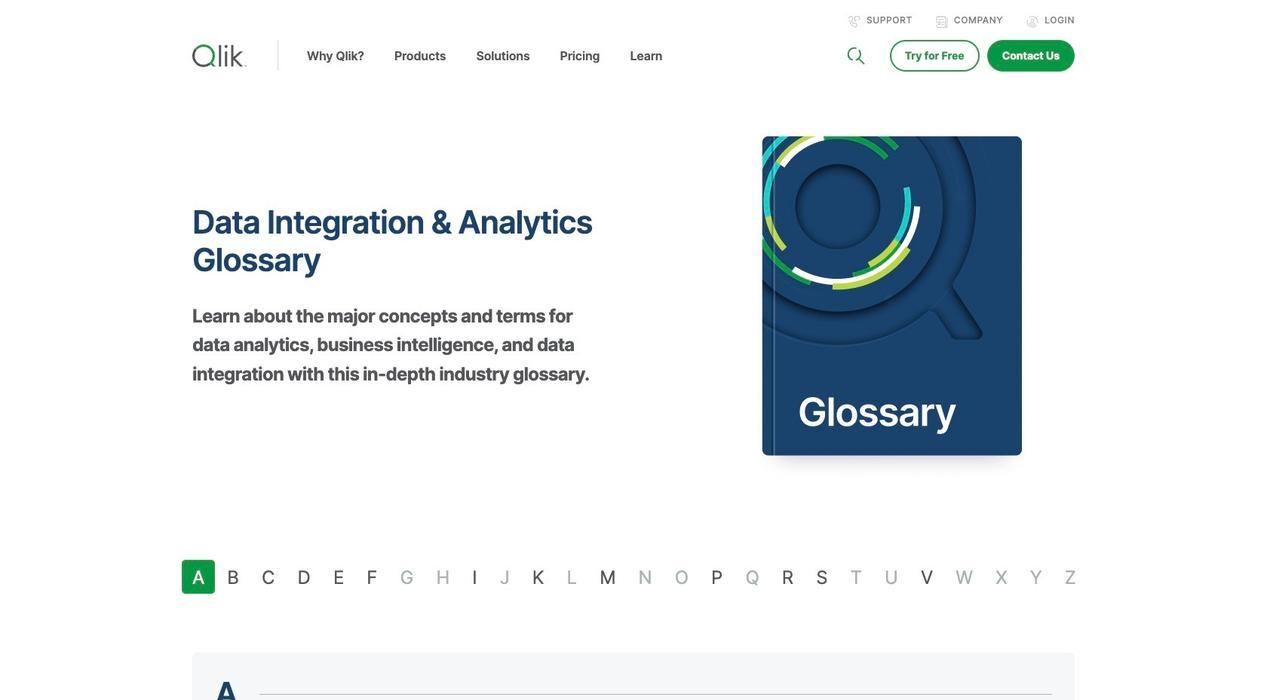 Task type: vqa. For each thing, say whether or not it's contained in the screenshot.
Support image
yes



Task type: locate. For each thing, give the bounding box(es) containing it.
login image
[[1027, 16, 1039, 28]]

company image
[[936, 16, 948, 28]]

qlik image
[[192, 45, 247, 67]]



Task type: describe. For each thing, give the bounding box(es) containing it.
data integration & analytics glossary - hero image image
[[645, 89, 1176, 504]]

support image
[[849, 16, 861, 28]]



